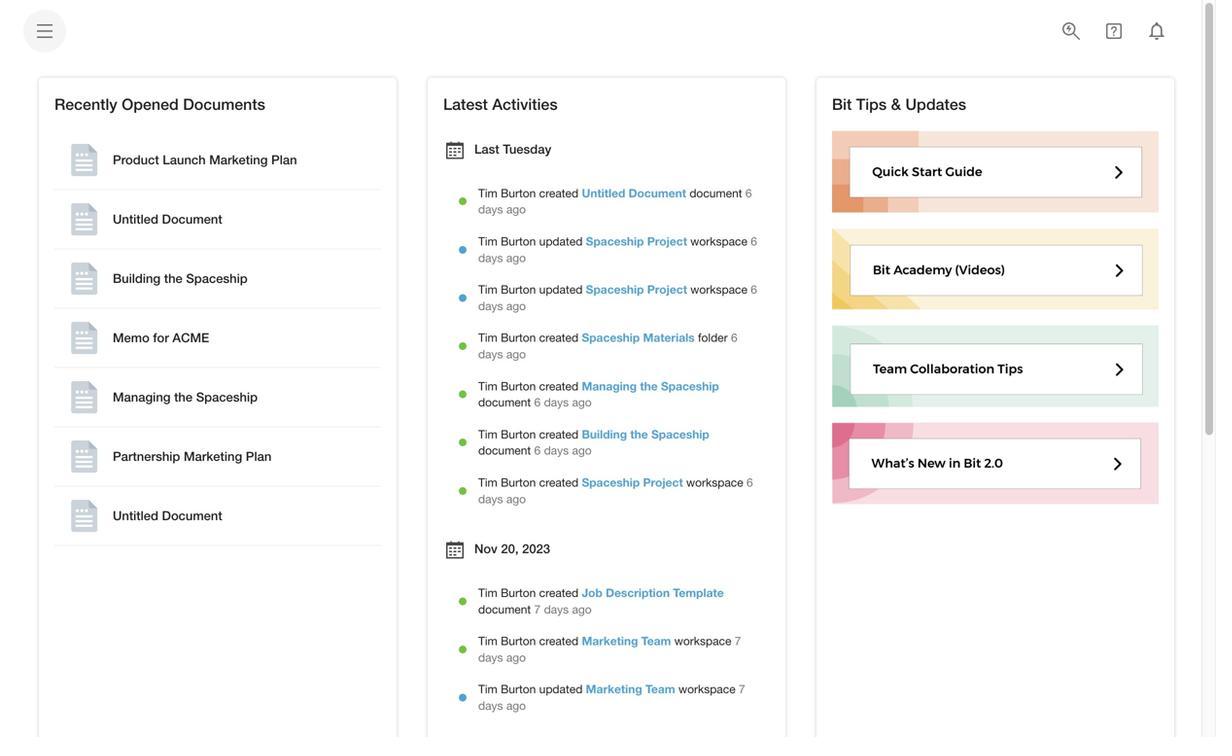Task type: describe. For each thing, give the bounding box(es) containing it.
memo for acme link
[[58, 313, 377, 363]]

tim for topmost spaceship project link
[[478, 234, 498, 248]]

7 inside tim burton created job description template document 7 days ago
[[535, 602, 541, 616]]

6 for topmost spaceship project link
[[751, 234, 758, 248]]

3 6 days ago from the top
[[478, 283, 758, 313]]

product launch marketing plan link
[[58, 135, 377, 185]]

days inside tim burton created job description template document 7 days ago
[[544, 602, 569, 616]]

1 burton from the top
[[501, 186, 536, 200]]

partnership marketing plan link
[[58, 431, 377, 482]]

10 burton from the top
[[501, 683, 536, 696]]

updates
[[906, 95, 967, 113]]

2 tim burton updated spaceship project workspace from the top
[[478, 283, 748, 296]]

1 untitled document from the top
[[113, 211, 222, 226]]

ago inside tim burton created job description template document 7 days ago
[[572, 602, 592, 616]]

for
[[153, 330, 169, 345]]

bit
[[832, 95, 852, 113]]

untitled document link for recently opened documents
[[58, 194, 377, 245]]

6 for the middle spaceship project link
[[751, 283, 758, 296]]

1 vertical spatial plan
[[246, 449, 272, 464]]

created for spaceship project
[[539, 476, 579, 489]]

tim for the middle spaceship project link
[[478, 283, 498, 296]]

tim burton created managing the spaceship document 6 days ago
[[478, 379, 720, 409]]

&
[[892, 95, 902, 113]]

spaceship down tim burton created untitled document document
[[586, 234, 644, 248]]

document for tim burton created job description template document 7 days ago
[[478, 602, 531, 616]]

latest
[[443, 95, 488, 113]]

tim for the right managing the spaceship link
[[478, 379, 498, 393]]

burton inside tim burton created job description template document 7 days ago
[[501, 586, 536, 600]]

spaceship inside "tim burton created managing the spaceship document 6 days ago"
[[661, 379, 720, 393]]

6 for untitled document link associated with tim burton
[[746, 186, 752, 200]]

building inside tim burton created building the spaceship document 6 days ago
[[582, 427, 627, 441]]

job
[[582, 586, 603, 600]]

created for untitled document
[[539, 186, 579, 200]]

spaceship inside tim burton created building the spaceship document 6 days ago
[[652, 427, 710, 441]]

marketing inside "product launch marketing plan" link
[[209, 152, 268, 167]]

1 vertical spatial project
[[648, 283, 688, 296]]

1 horizontal spatial managing the spaceship link
[[582, 379, 720, 393]]

1 vertical spatial spaceship project link
[[586, 283, 688, 296]]

9 burton from the top
[[501, 634, 536, 648]]

the inside "tim burton created managing the spaceship document 6 days ago"
[[640, 379, 658, 393]]

opened
[[122, 95, 179, 113]]

4 burton from the top
[[501, 331, 536, 344]]

marketing down tim burton created marketing team workspace
[[586, 683, 643, 696]]

0 horizontal spatial managing
[[113, 389, 171, 404]]

1 updated from the top
[[539, 234, 583, 248]]

latest activities
[[443, 95, 558, 113]]

marketing inside partnership marketing plan link
[[184, 449, 242, 464]]

spaceship materials link
[[582, 331, 695, 344]]

6 inside "tim burton created managing the spaceship document 6 days ago"
[[535, 395, 541, 409]]

managing the spaceship
[[113, 389, 258, 404]]

created for managing the spaceship
[[539, 379, 579, 393]]

marketing team link for created
[[582, 634, 672, 648]]

2023
[[522, 541, 551, 556]]

tim for rightmost building the spaceship link
[[478, 427, 498, 441]]

tim for marketing team link related to updated
[[478, 683, 498, 696]]

0 vertical spatial building the spaceship link
[[58, 253, 377, 304]]

tim burton created marketing team workspace
[[478, 634, 732, 648]]

folder
[[698, 331, 728, 344]]

1 6 days ago from the top
[[478, 186, 752, 216]]

memo for acme
[[113, 330, 209, 345]]

3 burton from the top
[[501, 283, 536, 296]]

5 6 days ago from the top
[[478, 476, 753, 506]]

tim for marketing team link associated with created
[[478, 634, 498, 648]]

tuesday
[[503, 141, 552, 156]]

1 vertical spatial untitled
[[113, 211, 158, 226]]

2 vertical spatial spaceship project link
[[582, 476, 683, 489]]

0 vertical spatial untitled
[[582, 186, 626, 200]]

tim for job description template link
[[478, 586, 498, 600]]

untitled document link for tim burton
[[582, 186, 687, 200]]

nov
[[475, 541, 498, 556]]

tips
[[857, 95, 887, 113]]

created for marketing team
[[539, 634, 579, 648]]

tim burton created spaceship materials folder
[[478, 331, 728, 344]]

ago inside tim burton created building the spaceship document 6 days ago
[[572, 444, 592, 457]]

1 vertical spatial document
[[162, 211, 222, 226]]

launch
[[163, 152, 206, 167]]

0 vertical spatial plan
[[271, 152, 297, 167]]

managing inside "tim burton created managing the spaceship document 6 days ago"
[[582, 379, 637, 393]]

tim for untitled document link associated with tim burton
[[478, 186, 498, 200]]

the down acme
[[174, 389, 193, 404]]

partnership
[[113, 449, 180, 464]]

7 days ago for created
[[478, 634, 742, 664]]

ago inside "tim burton created managing the spaceship document 6 days ago"
[[572, 395, 592, 409]]

20,
[[501, 541, 519, 556]]

created for spaceship materials
[[539, 331, 579, 344]]

6 for 'spaceship materials' link
[[731, 331, 738, 344]]



Task type: locate. For each thing, give the bounding box(es) containing it.
2 vertical spatial untitled
[[113, 508, 158, 523]]

acme
[[173, 330, 209, 345]]

tim burton updated marketing team workspace
[[478, 683, 736, 696]]

untitled
[[582, 186, 626, 200], [113, 211, 158, 226], [113, 508, 158, 523]]

team for updated
[[646, 683, 676, 696]]

1 vertical spatial building
[[582, 427, 627, 441]]

1 vertical spatial 7 days ago
[[478, 683, 746, 712]]

team down tim burton created marketing team workspace
[[646, 683, 676, 696]]

building the spaceship link
[[58, 253, 377, 304], [582, 427, 710, 441]]

1 vertical spatial untitled document
[[113, 508, 222, 523]]

6 for bottom spaceship project link
[[747, 476, 753, 489]]

updated
[[539, 234, 583, 248], [539, 283, 583, 296], [539, 683, 583, 696]]

spaceship project link down tim burton created building the spaceship document 6 days ago
[[582, 476, 683, 489]]

recently
[[54, 95, 117, 113]]

burton inside "tim burton created managing the spaceship document 6 days ago"
[[501, 379, 536, 393]]

building the spaceship link up tim burton created spaceship project workspace
[[582, 427, 710, 441]]

workspace
[[691, 234, 748, 248], [691, 283, 748, 296], [687, 476, 744, 489], [675, 634, 732, 648], [679, 683, 736, 696]]

created down tim burton created job description template document 7 days ago
[[539, 634, 579, 648]]

6 inside tim burton created building the spaceship document 6 days ago
[[535, 444, 541, 457]]

tim for 'spaceship materials' link
[[478, 331, 498, 344]]

7 tim from the top
[[478, 476, 498, 489]]

project
[[648, 234, 688, 248], [648, 283, 688, 296], [643, 476, 683, 489]]

managing the spaceship link down 'spaceship materials' link
[[582, 379, 720, 393]]

marketing
[[209, 152, 268, 167], [184, 449, 242, 464], [582, 634, 638, 648], [586, 683, 643, 696]]

1 horizontal spatial managing
[[582, 379, 637, 393]]

building the spaceship link up memo for acme 'link'
[[58, 253, 377, 304]]

spaceship
[[586, 234, 644, 248], [186, 271, 248, 286], [586, 283, 644, 296], [582, 331, 640, 344], [661, 379, 720, 393], [196, 389, 258, 404], [652, 427, 710, 441], [582, 476, 640, 489]]

document
[[690, 186, 743, 200], [478, 395, 531, 409], [478, 444, 531, 457], [478, 602, 531, 616]]

marketing team link down tim burton created job description template document 7 days ago
[[582, 634, 672, 648]]

1 vertical spatial 7
[[735, 634, 742, 648]]

0 vertical spatial 7
[[535, 602, 541, 616]]

the inside tim burton created building the spaceship document 6 days ago
[[631, 427, 648, 441]]

managing
[[582, 379, 637, 393], [113, 389, 171, 404]]

spaceship up "tim burton created managing the spaceship document 6 days ago"
[[582, 331, 640, 344]]

last
[[475, 141, 500, 156]]

1 7 days ago from the top
[[478, 634, 742, 664]]

managing the spaceship link
[[58, 372, 377, 423], [582, 379, 720, 393]]

created
[[539, 186, 579, 200], [539, 331, 579, 344], [539, 379, 579, 393], [539, 427, 579, 441], [539, 476, 579, 489], [539, 586, 579, 600], [539, 634, 579, 648]]

6 created from the top
[[539, 586, 579, 600]]

4 6 days ago from the top
[[478, 331, 738, 361]]

team
[[642, 634, 672, 648], [646, 683, 676, 696]]

0 horizontal spatial building
[[113, 271, 161, 286]]

ago
[[507, 202, 526, 216], [507, 251, 526, 264], [507, 299, 526, 313], [507, 347, 526, 361], [572, 395, 592, 409], [572, 444, 592, 457], [507, 492, 526, 506], [572, 602, 592, 616], [507, 651, 526, 664], [507, 699, 526, 712]]

6 tim from the top
[[478, 427, 498, 441]]

tim inside "tim burton created managing the spaceship document 6 days ago"
[[478, 379, 498, 393]]

tim burton created untitled document document
[[478, 186, 743, 200]]

7 days ago up tim burton updated marketing team workspace
[[478, 634, 742, 664]]

2 vertical spatial updated
[[539, 683, 583, 696]]

10 tim from the top
[[478, 683, 498, 696]]

1 vertical spatial team
[[646, 683, 676, 696]]

marketing right launch on the top left of the page
[[209, 152, 268, 167]]

activities
[[492, 95, 558, 113]]

2 7 days ago from the top
[[478, 683, 746, 712]]

days inside tim burton created building the spaceship document 6 days ago
[[544, 444, 569, 457]]

2 burton from the top
[[501, 234, 536, 248]]

0 vertical spatial tim burton updated spaceship project workspace
[[478, 234, 748, 248]]

untitled document
[[113, 211, 222, 226], [113, 508, 222, 523]]

spaceship up tim burton created spaceship materials folder
[[586, 283, 644, 296]]

0 vertical spatial team
[[642, 634, 672, 648]]

1 vertical spatial marketing team link
[[586, 683, 676, 696]]

memo
[[113, 330, 150, 345]]

untitled document up building the spaceship
[[113, 211, 222, 226]]

tim burton updated spaceship project workspace down tim burton created untitled document document
[[478, 234, 748, 248]]

document for tim burton created building the spaceship document 6 days ago
[[478, 444, 531, 457]]

created down "tim burton created managing the spaceship document 6 days ago"
[[539, 427, 579, 441]]

2 vertical spatial 7
[[739, 683, 746, 696]]

team for created
[[642, 634, 672, 648]]

spaceship down materials
[[661, 379, 720, 393]]

7 days ago
[[478, 634, 742, 664], [478, 683, 746, 712]]

tim
[[478, 186, 498, 200], [478, 234, 498, 248], [478, 283, 498, 296], [478, 331, 498, 344], [478, 379, 498, 393], [478, 427, 498, 441], [478, 476, 498, 489], [478, 586, 498, 600], [478, 634, 498, 648], [478, 683, 498, 696]]

5 burton from the top
[[501, 379, 536, 393]]

0 vertical spatial project
[[648, 234, 688, 248]]

burton inside tim burton created building the spaceship document 6 days ago
[[501, 427, 536, 441]]

template
[[673, 586, 724, 600]]

7 for tim burton updated marketing team workspace
[[739, 683, 746, 696]]

7 burton from the top
[[501, 476, 536, 489]]

marketing down managing the spaceship
[[184, 449, 242, 464]]

managing the spaceship link down memo for acme 'link'
[[58, 372, 377, 423]]

document for tim burton created managing the spaceship document 6 days ago
[[478, 395, 531, 409]]

product
[[113, 152, 159, 167]]

7 days ago down tim burton created marketing team workspace
[[478, 683, 746, 712]]

building up memo
[[113, 271, 161, 286]]

updated down tim burton created marketing team workspace
[[539, 683, 583, 696]]

managing up partnership
[[113, 389, 171, 404]]

spaceship up memo for acme 'link'
[[186, 271, 248, 286]]

1 tim burton updated spaceship project workspace from the top
[[478, 234, 748, 248]]

6 burton from the top
[[501, 427, 536, 441]]

marketing team link
[[582, 634, 672, 648], [586, 683, 676, 696]]

the
[[164, 271, 183, 286], [640, 379, 658, 393], [174, 389, 193, 404], [631, 427, 648, 441]]

document
[[629, 186, 687, 200], [162, 211, 222, 226], [162, 508, 222, 523]]

created down tuesday
[[539, 186, 579, 200]]

0 vertical spatial spaceship project link
[[586, 234, 688, 248]]

2 untitled document from the top
[[113, 508, 222, 523]]

updated up tim burton created spaceship materials folder
[[539, 283, 583, 296]]

spaceship down memo for acme 'link'
[[196, 389, 258, 404]]

4 created from the top
[[539, 427, 579, 441]]

0 vertical spatial document
[[629, 186, 687, 200]]

team down job description template link
[[642, 634, 672, 648]]

tim burton created job description template document 7 days ago
[[478, 586, 724, 616]]

document inside tim burton created job description template document 7 days ago
[[478, 602, 531, 616]]

tim for bottom spaceship project link
[[478, 476, 498, 489]]

2 updated from the top
[[539, 283, 583, 296]]

0 vertical spatial untitled document
[[113, 211, 222, 226]]

documents
[[183, 95, 265, 113]]

plan
[[271, 152, 297, 167], [246, 449, 272, 464]]

marketing team link down tim burton created marketing team workspace
[[586, 683, 676, 696]]

untitled document link
[[582, 186, 687, 200], [58, 194, 377, 245], [58, 491, 377, 541]]

description
[[606, 586, 670, 600]]

tim burton created building the spaceship document 6 days ago
[[478, 427, 710, 457]]

updated down tim burton created untitled document document
[[539, 234, 583, 248]]

created inside "tim burton created managing the spaceship document 6 days ago"
[[539, 379, 579, 393]]

1 vertical spatial tim burton updated spaceship project workspace
[[478, 283, 748, 296]]

created for job description template
[[539, 586, 579, 600]]

the down 'spaceship materials' link
[[640, 379, 658, 393]]

days inside "tim burton created managing the spaceship document 6 days ago"
[[544, 395, 569, 409]]

3 created from the top
[[539, 379, 579, 393]]

6
[[746, 186, 752, 200], [751, 234, 758, 248], [751, 283, 758, 296], [731, 331, 738, 344], [535, 395, 541, 409], [535, 444, 541, 457], [747, 476, 753, 489]]

8 burton from the top
[[501, 586, 536, 600]]

0 vertical spatial updated
[[539, 234, 583, 248]]

created down tim burton created building the spaceship document 6 days ago
[[539, 476, 579, 489]]

created up "tim burton created managing the spaceship document 6 days ago"
[[539, 331, 579, 344]]

tim burton updated spaceship project workspace
[[478, 234, 748, 248], [478, 283, 748, 296]]

days
[[478, 202, 503, 216], [478, 251, 503, 264], [478, 299, 503, 313], [478, 347, 503, 361], [544, 395, 569, 409], [544, 444, 569, 457], [478, 492, 503, 506], [544, 602, 569, 616], [478, 651, 503, 664], [478, 699, 503, 712]]

created left job
[[539, 586, 579, 600]]

4 tim from the top
[[478, 331, 498, 344]]

document inside tim burton created building the spaceship document 6 days ago
[[478, 444, 531, 457]]

spaceship up tim burton created spaceship project workspace
[[652, 427, 710, 441]]

0 horizontal spatial building the spaceship link
[[58, 253, 377, 304]]

3 tim from the top
[[478, 283, 498, 296]]

recently opened documents
[[54, 95, 265, 113]]

1 tim from the top
[[478, 186, 498, 200]]

created inside tim burton created building the spaceship document 6 days ago
[[539, 427, 579, 441]]

spaceship project link
[[586, 234, 688, 248], [586, 283, 688, 296], [582, 476, 683, 489]]

tim inside tim burton created job description template document 7 days ago
[[478, 586, 498, 600]]

7 for tim burton created marketing team workspace
[[735, 634, 742, 648]]

2 6 days ago from the top
[[478, 234, 758, 264]]

job description template link
[[582, 586, 724, 600]]

tim burton created spaceship project workspace
[[478, 476, 744, 489]]

partnership marketing plan
[[113, 449, 272, 464]]

marketing team link for updated
[[586, 683, 676, 696]]

spaceship project link up 'spaceship materials' link
[[586, 283, 688, 296]]

the up for
[[164, 271, 183, 286]]

spaceship down tim burton created building the spaceship document 6 days ago
[[582, 476, 640, 489]]

1 created from the top
[[539, 186, 579, 200]]

document inside "tim burton created managing the spaceship document 6 days ago"
[[478, 395, 531, 409]]

3 updated from the top
[[539, 683, 583, 696]]

project up materials
[[648, 283, 688, 296]]

5 tim from the top
[[478, 379, 498, 393]]

tim inside tim burton created building the spaceship document 6 days ago
[[478, 427, 498, 441]]

bit tips & updates
[[832, 95, 967, 113]]

managing down tim burton created spaceship materials folder
[[582, 379, 637, 393]]

nov 20, 2023
[[475, 541, 551, 556]]

tim burton updated spaceship project workspace up tim burton created spaceship materials folder
[[478, 283, 748, 296]]

7 days ago for updated
[[478, 683, 746, 712]]

8 tim from the top
[[478, 586, 498, 600]]

untitled document down partnership
[[113, 508, 222, 523]]

0 vertical spatial marketing team link
[[582, 634, 672, 648]]

materials
[[643, 331, 695, 344]]

product launch marketing plan
[[113, 152, 297, 167]]

1 vertical spatial updated
[[539, 283, 583, 296]]

9 tim from the top
[[478, 634, 498, 648]]

created down tim burton created spaceship materials folder
[[539, 379, 579, 393]]

last tuesday
[[475, 141, 552, 156]]

0 vertical spatial 7 days ago
[[478, 634, 742, 664]]

building down "tim burton created managing the spaceship document 6 days ago"
[[582, 427, 627, 441]]

2 created from the top
[[539, 331, 579, 344]]

7
[[535, 602, 541, 616], [735, 634, 742, 648], [739, 683, 746, 696]]

2 vertical spatial document
[[162, 508, 222, 523]]

1 horizontal spatial building
[[582, 427, 627, 441]]

spaceship project link down tim burton created untitled document document
[[586, 234, 688, 248]]

6 days ago
[[478, 186, 752, 216], [478, 234, 758, 264], [478, 283, 758, 313], [478, 331, 738, 361], [478, 476, 753, 506]]

1 vertical spatial building the spaceship link
[[582, 427, 710, 441]]

7 created from the top
[[539, 634, 579, 648]]

5 created from the top
[[539, 476, 579, 489]]

1 horizontal spatial building the spaceship link
[[582, 427, 710, 441]]

2 vertical spatial project
[[643, 476, 683, 489]]

0 horizontal spatial managing the spaceship link
[[58, 372, 377, 423]]

project down tim burton created untitled document document
[[648, 234, 688, 248]]

0 vertical spatial building
[[113, 271, 161, 286]]

building the spaceship
[[113, 271, 248, 286]]

marketing down tim burton created job description template document 7 days ago
[[582, 634, 638, 648]]

building
[[113, 271, 161, 286], [582, 427, 627, 441]]

project down tim burton created building the spaceship document 6 days ago
[[643, 476, 683, 489]]

created inside tim burton created job description template document 7 days ago
[[539, 586, 579, 600]]

2 tim from the top
[[478, 234, 498, 248]]

the up tim burton created spaceship project workspace
[[631, 427, 648, 441]]

burton
[[501, 186, 536, 200], [501, 234, 536, 248], [501, 283, 536, 296], [501, 331, 536, 344], [501, 379, 536, 393], [501, 427, 536, 441], [501, 476, 536, 489], [501, 586, 536, 600], [501, 634, 536, 648], [501, 683, 536, 696]]

created for building the spaceship
[[539, 427, 579, 441]]



Task type: vqa. For each thing, say whether or not it's contained in the screenshot.
Remove Bookmark 'IMAGE'
no



